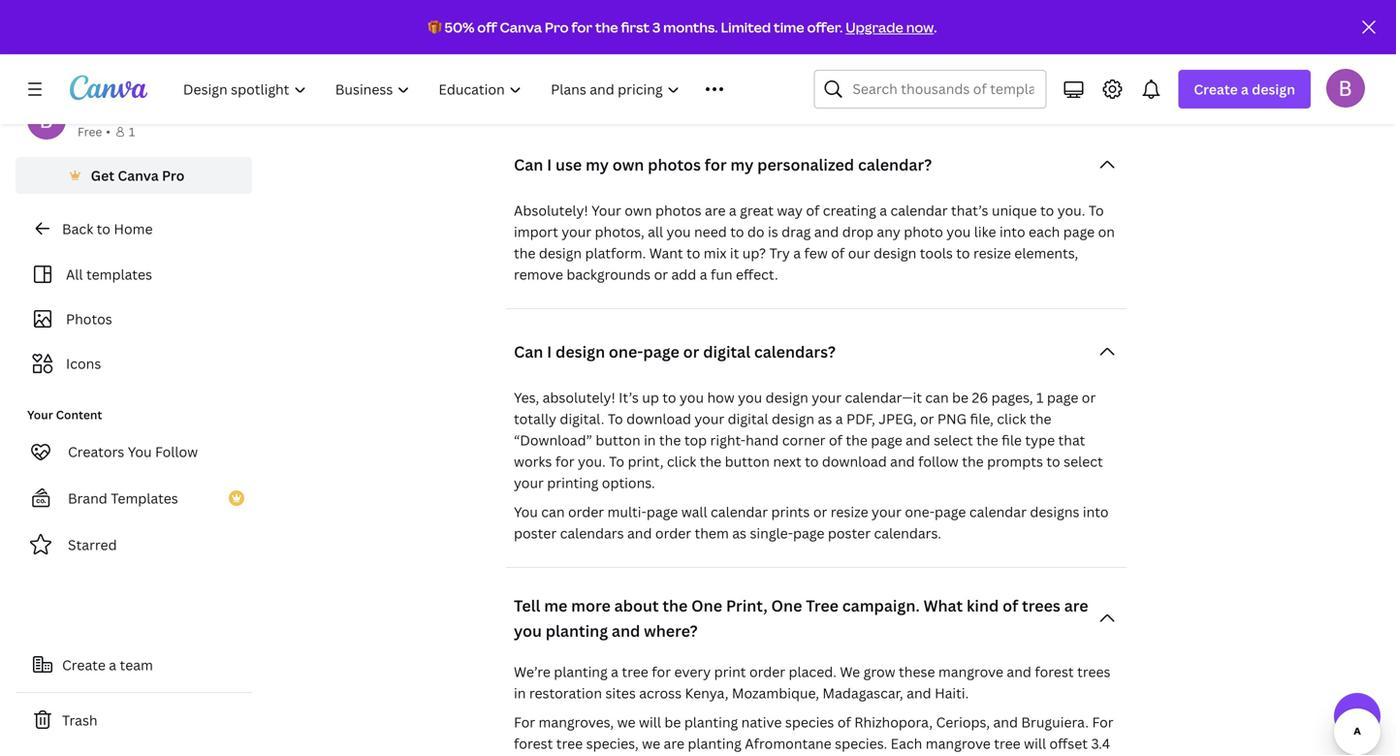 Task type: vqa. For each thing, say whether or not it's contained in the screenshot.
1st I from the top of the page
yes



Task type: locate. For each thing, give the bounding box(es) containing it.
the left first
[[596, 18, 618, 36]]

what
[[924, 596, 963, 617]]

digital up hand
[[728, 410, 769, 428]]

a inside yes, absolutely! it's up to you how you design your calendar—it can be 26 pages, 1 page or totally digital. to download your digital design as a pdf, jpeg, or png file, click the "download" button in the top right-hand corner of the page and select the file type that works for you. to print, click the button next to download and follow the prompts to select your printing options.
[[836, 410, 843, 428]]

1 vertical spatial into
[[1083, 503, 1109, 521]]

0 horizontal spatial is
[[721, 78, 731, 97]]

1 horizontal spatial one-
[[905, 503, 935, 521]]

calendar up the photo
[[891, 201, 948, 220]]

0 vertical spatial own
[[613, 154, 644, 175]]

the inside tell me more about the one print, one tree campaign. what kind of trees are you planting and where?
[[663, 596, 688, 617]]

trash link
[[16, 701, 252, 740]]

forest for trees
[[1035, 663, 1074, 682]]

limited
[[721, 18, 771, 36]]

and inside absolutely! your own photos are a great way of creating a calendar that's unique to you. to import your photos, all you need to do is drag and drop any photo you like into each page on the design platform. want to mix it up? try a few of our design tools to resize elements, remove backgrounds or add a fun effect.
[[815, 223, 839, 241]]

need
[[695, 223, 727, 241]]

1 vertical spatial be
[[665, 714, 681, 732]]

can inside yes, absolutely! it's up to you how you design your calendar—it can be 26 pages, 1 page or totally digital. to download your digital design as a pdf, jpeg, or png file, click the "download" button in the top right-hand corner of the page and select the file type that works for you. to print, click the button next to download and follow the prompts to select your printing options.
[[926, 389, 949, 407]]

click
[[997, 410, 1027, 428], [667, 453, 697, 471]]

your
[[592, 201, 622, 220], [27, 407, 53, 423]]

1 vertical spatial we
[[617, 714, 636, 732]]

restoration
[[529, 684, 602, 703]]

your inside absolutely! your own photos are a great way of creating a calendar that's unique to you. to import your photos, all you need to do is drag and drop any photo you like into each page on the design platform. want to mix it up? try a few of our design tools to resize elements, remove backgrounds or add a fun effect.
[[562, 223, 592, 241]]

effect.
[[736, 265, 779, 284]]

pro left simply
[[545, 18, 569, 36]]

0 horizontal spatial download
[[627, 410, 692, 428]]

0 horizontal spatial one-
[[609, 342, 644, 362]]

can
[[926, 389, 949, 407], [542, 503, 565, 521]]

create inside dropdown button
[[1194, 80, 1238, 98]]

0 horizontal spatial order
[[568, 503, 604, 521]]

1 vertical spatial button
[[725, 453, 770, 471]]

1 vertical spatial pro
[[162, 166, 185, 185]]

are down recycle.
[[909, 57, 930, 75]]

creating
[[823, 201, 877, 220]]

my right use
[[586, 154, 609, 175]]

tell me more about the one print, one tree campaign. what kind of trees are you planting and where?
[[514, 596, 1089, 642]]

calendar down prompts on the bottom right of page
[[970, 503, 1027, 521]]

to up on
[[1089, 201, 1105, 220]]

brand templates
[[68, 489, 178, 508]]

all right why
[[797, 57, 813, 75]]

or down want
[[654, 265, 668, 284]]

1 horizontal spatial your
[[592, 201, 622, 220]]

haiti.
[[935, 684, 969, 703]]

fun
[[711, 265, 733, 284]]

1 horizontal spatial into
[[1083, 503, 1109, 521]]

download down pdf,
[[822, 453, 887, 471]]

0 vertical spatial into
[[1000, 223, 1026, 241]]

1 horizontal spatial forest
[[1035, 663, 1074, 682]]

to left 'recycle,'
[[514, 35, 529, 54]]

tree
[[622, 663, 649, 682], [557, 735, 583, 753], [995, 735, 1021, 753]]

elements,
[[1015, 244, 1079, 262]]

1 horizontal spatial my
[[731, 154, 754, 175]]

1 horizontal spatial calendar
[[891, 201, 948, 220]]

1 for from the left
[[514, 714, 536, 732]]

0 horizontal spatial click
[[667, 453, 697, 471]]

can i use my own photos for my personalized calendar? button
[[506, 146, 1127, 184]]

print,
[[628, 453, 664, 471]]

page inside absolutely! your own photos are a great way of creating a calendar that's unique to you. to import your photos, all you need to do is drag and drop any photo you like into each page on the design platform. want to mix it up? try a few of our design tools to resize elements, remove backgrounds or add a fun effect.
[[1064, 223, 1095, 241]]

the down 'file,'
[[977, 431, 999, 450]]

0 vertical spatial remove
[[634, 35, 683, 54]]

tree
[[806, 596, 839, 617]]

of inside for mangroves, we will be planting native species of rhizhopora, ceriops, and bruguiera. for forest tree species, we are planting afromontane species. each mangrove tree will offset 3.
[[838, 714, 852, 732]]

None search field
[[814, 70, 1047, 109]]

1 horizontal spatial create
[[1194, 80, 1238, 98]]

poster
[[514, 524, 557, 543], [828, 524, 871, 543]]

0 horizontal spatial our
[[816, 57, 838, 75]]

0 horizontal spatial as
[[733, 524, 747, 543]]

and right plastic
[[846, 78, 871, 97]]

mangrove up haiti.
[[939, 663, 1004, 682]]

you. inside yes, absolutely! it's up to you how you design your calendar—it can be 26 pages, 1 page or totally digital. to download your digital design as a pdf, jpeg, or png file, click the "download" button in the top right-hand corner of the page and select the file type that works for you. to print, click the button next to download and follow the prompts to select your printing options.
[[578, 453, 606, 471]]

0 vertical spatial in
[[644, 431, 656, 450]]

trees up bruguiera.
[[1078, 663, 1111, 682]]

top level navigation element
[[171, 70, 768, 109], [171, 70, 768, 109]]

0 vertical spatial you
[[128, 443, 152, 461]]

forest inside for mangroves, we will be planting native species of rhizhopora, ceriops, and bruguiera. for forest tree species, we are planting afromontane species. each mangrove tree will offset 3.
[[514, 735, 553, 753]]

0 horizontal spatial remove
[[514, 265, 563, 284]]

0 vertical spatial forest
[[1035, 663, 1074, 682]]

0 horizontal spatial into
[[1000, 223, 1026, 241]]

0 vertical spatial you.
[[1058, 201, 1086, 220]]

photos
[[648, 154, 701, 175], [656, 201, 702, 220]]

calendars.
[[874, 524, 942, 543]]

select down png
[[934, 431, 974, 450]]

for right bruguiera.
[[1093, 714, 1114, 732]]

into inside you can order multi-page wall calendar prints or resize your one-page calendar designs into poster calendars and order them as single-page poster calendars.
[[1083, 503, 1109, 521]]

0 vertical spatial click
[[997, 410, 1027, 428]]

own right use
[[613, 154, 644, 175]]

1 horizontal spatial trees
[[1078, 663, 1111, 682]]

these
[[899, 663, 936, 682]]

your up photos,
[[592, 201, 622, 220]]

1 horizontal spatial is
[[753, 57, 764, 75]]

2 vertical spatial order
[[750, 663, 786, 682]]

create a design
[[1194, 80, 1296, 98]]

for up need
[[705, 154, 727, 175]]

2 horizontal spatial is
[[768, 223, 779, 241]]

canva
[[500, 18, 542, 36], [118, 166, 159, 185]]

digital up how
[[703, 342, 751, 362]]

brand
[[68, 489, 107, 508]]

1 vertical spatial i
[[547, 342, 552, 362]]

to right ring on the top
[[888, 35, 902, 54]]

0 vertical spatial photos
[[648, 154, 701, 175]]

for up printing
[[556, 453, 575, 471]]

1 vertical spatial all
[[648, 223, 664, 241]]

1 vertical spatial own
[[625, 201, 652, 220]]

remove down import
[[514, 265, 563, 284]]

calendars down ring on the top
[[842, 57, 906, 75]]

1 horizontal spatial we
[[642, 735, 661, 753]]

remove inside to recycle, simply remove the pages from the binder ring to recycle. at canva, we take caring for the environment seriously which is why all our calendars are made from 100% post- consumer waste and packaging is free from plastic and bubble wrap.
[[634, 35, 683, 54]]

the up consumer
[[537, 57, 558, 75]]

0 vertical spatial one-
[[609, 342, 644, 362]]

creators you follow
[[68, 443, 198, 461]]

bob builder image
[[1327, 69, 1366, 107]]

from up why
[[753, 35, 785, 54]]

button up print,
[[596, 431, 641, 450]]

0 vertical spatial as
[[818, 410, 833, 428]]

heading
[[506, 0, 1127, 19]]

digital.
[[560, 410, 605, 428]]

1 vertical spatial remove
[[514, 265, 563, 284]]

waste
[[583, 78, 621, 97]]

select
[[934, 431, 974, 450], [1064, 453, 1104, 471]]

your down absolutely!
[[562, 223, 592, 241]]

1 vertical spatial can
[[542, 503, 565, 521]]

page left wall
[[647, 503, 678, 521]]

1 vertical spatial will
[[1024, 735, 1047, 753]]

0 vertical spatial resize
[[974, 244, 1012, 262]]

your left "content"
[[27, 407, 53, 423]]

1 horizontal spatial canva
[[500, 18, 542, 36]]

"download"
[[514, 431, 593, 450]]

order down printing
[[568, 503, 604, 521]]

tree up sites
[[622, 663, 649, 682]]

at
[[959, 35, 974, 54]]

1 horizontal spatial our
[[848, 244, 871, 262]]

can up png
[[926, 389, 949, 407]]

1 vertical spatial calendars
[[560, 524, 624, 543]]

1 horizontal spatial as
[[818, 410, 833, 428]]

1 vertical spatial resize
[[831, 503, 869, 521]]

create for create a team
[[62, 656, 106, 675]]

free
[[735, 78, 761, 97]]

the down import
[[514, 244, 536, 262]]

as right them
[[733, 524, 747, 543]]

1 i from the top
[[547, 154, 552, 175]]

planting
[[546, 621, 608, 642], [554, 663, 608, 682], [685, 714, 738, 732], [688, 735, 742, 753]]

planting inside we're planting a tree for every print order placed. we grow these mangrove and forest trees in restoration sites across kenya, mozambique, madagascar, and haiti.
[[554, 663, 608, 682]]

resize inside you can order multi-page wall calendar prints or resize your one-page calendar designs into poster calendars and order them as single-page poster calendars.
[[831, 503, 869, 521]]

print,
[[726, 596, 768, 617]]

0 vertical spatial select
[[934, 431, 974, 450]]

own up photos,
[[625, 201, 652, 220]]

yes,
[[514, 389, 539, 407]]

trees inside we're planting a tree for every print order placed. we grow these mangrove and forest trees in restoration sites across kenya, mozambique, madagascar, and haiti.
[[1078, 663, 1111, 682]]

offer.
[[807, 18, 843, 36]]

1
[[129, 124, 135, 140], [1037, 389, 1044, 407]]

or
[[654, 265, 668, 284], [684, 342, 700, 362], [1082, 389, 1096, 407], [921, 410, 935, 428], [814, 503, 828, 521]]

now
[[907, 18, 934, 36]]

click up file on the bottom
[[997, 410, 1027, 428]]

1 can from the top
[[514, 154, 543, 175]]

you can order multi-page wall calendar prints or resize your one-page calendar designs into poster calendars and order them as single-page poster calendars.
[[514, 503, 1109, 543]]

you down tell
[[514, 621, 542, 642]]

0 horizontal spatial calendars
[[560, 524, 624, 543]]

0 horizontal spatial tree
[[557, 735, 583, 753]]

•
[[106, 124, 110, 140]]

tree inside we're planting a tree for every print order placed. we grow these mangrove and forest trees in restoration sites across kenya, mozambique, madagascar, and haiti.
[[622, 663, 649, 682]]

0 vertical spatial 1
[[129, 124, 135, 140]]

1 horizontal spatial one
[[772, 596, 803, 617]]

one left tree
[[772, 596, 803, 617]]

and
[[624, 78, 649, 97], [846, 78, 871, 97], [815, 223, 839, 241], [906, 431, 931, 450], [891, 453, 915, 471], [628, 524, 652, 543], [612, 621, 641, 642], [1007, 663, 1032, 682], [907, 684, 932, 703], [994, 714, 1018, 732]]

1 horizontal spatial calendars
[[842, 57, 906, 75]]

you down that's
[[947, 223, 971, 241]]

1 horizontal spatial you
[[514, 503, 538, 521]]

you. up printing
[[578, 453, 606, 471]]

one- inside 'can i design one-page or digital calendars?' dropdown button
[[609, 342, 644, 362]]

create inside button
[[62, 656, 106, 675]]

file,
[[970, 410, 994, 428]]

afromontane
[[745, 735, 832, 753]]

0 vertical spatial i
[[547, 154, 552, 175]]

be down across
[[665, 714, 681, 732]]

can up yes,
[[514, 342, 543, 362]]

your down 'can i design one-page or digital calendars?' dropdown button
[[812, 389, 842, 407]]

time
[[774, 18, 805, 36]]

trees inside tell me more about the one print, one tree campaign. what kind of trees are you planting and where?
[[1023, 596, 1061, 617]]

1 horizontal spatial poster
[[828, 524, 871, 543]]

1 vertical spatial our
[[848, 244, 871, 262]]

of right corner
[[829, 431, 843, 450]]

1 horizontal spatial order
[[656, 524, 692, 543]]

is inside absolutely! your own photos are a great way of creating a calendar that's unique to you. to import your photos, all you need to do is drag and drop any photo you like into each page on the design platform. want to mix it up? try a few of our design tools to resize elements, remove backgrounds or add a fun effect.
[[768, 223, 779, 241]]

1 vertical spatial photos
[[656, 201, 702, 220]]

mangrove inside for mangroves, we will be planting native species of rhizhopora, ceriops, and bruguiera. for forest tree species, we are planting afromontane species. each mangrove tree will offset 3.
[[926, 735, 991, 753]]

download down up at the left bottom of the page
[[627, 410, 692, 428]]

back to home
[[62, 220, 153, 238]]

as inside yes, absolutely! it's up to you how you design your calendar—it can be 26 pages, 1 page or totally digital. to download your digital design as a pdf, jpeg, or png file, click the "download" button in the top right-hand corner of the page and select the file type that works for you. to print, click the button next to download and follow the prompts to select your printing options.
[[818, 410, 833, 428]]

team
[[120, 656, 153, 675]]

1 horizontal spatial be
[[953, 389, 969, 407]]

our inside absolutely! your own photos are a great way of creating a calendar that's unique to you. to import your photos, all you need to do is drag and drop any photo you like into each page on the design platform. want to mix it up? try a few of our design tools to resize elements, remove backgrounds or add a fun effect.
[[848, 244, 871, 262]]

you down "works"
[[514, 503, 538, 521]]

will down across
[[639, 714, 661, 732]]

content
[[56, 407, 102, 423]]

1 horizontal spatial 1
[[1037, 389, 1044, 407]]

one- up calendars. on the bottom right of the page
[[905, 503, 935, 521]]

to down type at the right bottom
[[1047, 453, 1061, 471]]

simply
[[587, 35, 630, 54]]

for inside to recycle, simply remove the pages from the binder ring to recycle. at canva, we take caring for the environment seriously which is why all our calendars are made from 100% post- consumer waste and packaging is free from plastic and bubble wrap.
[[514, 57, 533, 75]]

or inside absolutely! your own photos are a great way of creating a calendar that's unique to you. to import your photos, all you need to do is drag and drop any photo you like into each page on the design platform. want to mix it up? try a few of our design tools to resize elements, remove backgrounds or add a fun effect.
[[654, 265, 668, 284]]

tree left offset
[[995, 735, 1021, 753]]

2 can from the top
[[514, 342, 543, 362]]

can left use
[[514, 154, 543, 175]]

bubble
[[874, 78, 920, 97]]

0 horizontal spatial all
[[648, 223, 664, 241]]

all inside absolutely! your own photos are a great way of creating a calendar that's unique to you. to import your photos, all you need to do is drag and drop any photo you like into each page on the design platform. want to mix it up? try a few of our design tools to resize elements, remove backgrounds or add a fun effect.
[[648, 223, 664, 241]]

in
[[644, 431, 656, 450], [514, 684, 526, 703]]

0 horizontal spatial poster
[[514, 524, 557, 543]]

0 vertical spatial mangrove
[[939, 663, 1004, 682]]

we're planting a tree for every print order placed. we grow these mangrove and forest trees in restoration sites across kenya, mozambique, madagascar, and haiti.
[[514, 663, 1111, 703]]

and up few
[[815, 223, 839, 241]]

2 vertical spatial is
[[768, 223, 779, 241]]

you inside you can order multi-page wall calendar prints or resize your one-page calendar designs into poster calendars and order them as single-page poster calendars.
[[514, 503, 538, 521]]

one- up it's
[[609, 342, 644, 362]]

1 right •
[[129, 124, 135, 140]]

3
[[653, 18, 661, 36]]

i left use
[[547, 154, 552, 175]]

is right do at the right top of page
[[768, 223, 779, 241]]

and down about
[[612, 621, 641, 642]]

you
[[128, 443, 152, 461], [514, 503, 538, 521]]

next
[[773, 453, 802, 471]]

forest for tree
[[514, 735, 553, 753]]

can down printing
[[542, 503, 565, 521]]

a inside create a team button
[[109, 656, 117, 675]]

0 horizontal spatial pro
[[162, 166, 185, 185]]

is left free
[[721, 78, 731, 97]]

options.
[[602, 474, 655, 492]]

mangrove down the ceriops, at the bottom right of the page
[[926, 735, 991, 753]]

pro up back to home link in the left of the page
[[162, 166, 185, 185]]

of inside yes, absolutely! it's up to you how you design your calendar—it can be 26 pages, 1 page or totally digital. to download your digital design as a pdf, jpeg, or png file, click the "download" button in the top right-hand corner of the page and select the file type that works for you. to print, click the button next to download and follow the prompts to select your printing options.
[[829, 431, 843, 450]]

0 horizontal spatial button
[[596, 431, 641, 450]]

be left 26
[[953, 389, 969, 407]]

1 vertical spatial from
[[973, 57, 1005, 75]]

and inside for mangroves, we will be planting native species of rhizhopora, ceriops, and bruguiera. for forest tree species, we are planting afromontane species. each mangrove tree will offset 3.
[[994, 714, 1018, 732]]

get canva pro button
[[16, 157, 252, 194]]

forest inside we're planting a tree for every print order placed. we grow these mangrove and forest trees in restoration sites across kenya, mozambique, madagascar, and haiti.
[[1035, 663, 1074, 682]]

0 vertical spatial calendars
[[842, 57, 906, 75]]

file
[[1002, 431, 1022, 450]]

create a design button
[[1179, 70, 1311, 109]]

your inside absolutely! your own photos are a great way of creating a calendar that's unique to you. to import your photos, all you need to do is drag and drop any photo you like into each page on the design platform. want to mix it up? try a few of our design tools to resize elements, remove backgrounds or add a fun effect.
[[592, 201, 622, 220]]

will
[[639, 714, 661, 732], [1024, 735, 1047, 753]]

0 horizontal spatial trees
[[1023, 596, 1061, 617]]

1 vertical spatial mangrove
[[926, 735, 991, 753]]

2 i from the top
[[547, 342, 552, 362]]

to down corner
[[805, 453, 819, 471]]

1 vertical spatial canva
[[118, 166, 159, 185]]

0 horizontal spatial my
[[586, 154, 609, 175]]

create
[[1194, 80, 1238, 98], [62, 656, 106, 675]]

and down multi-
[[628, 524, 652, 543]]

0 vertical spatial trees
[[1023, 596, 1061, 617]]

for
[[514, 714, 536, 732], [1093, 714, 1114, 732]]

your down "works"
[[514, 474, 544, 492]]

resize inside absolutely! your own photos are a great way of creating a calendar that's unique to you. to import your photos, all you need to do is drag and drop any photo you like into each page on the design platform. want to mix it up? try a few of our design tools to resize elements, remove backgrounds or add a fun effect.
[[974, 244, 1012, 262]]

to inside to recycle, simply remove the pages from the binder ring to recycle. at canva, we take caring for the environment seriously which is why all our calendars are made from 100% post- consumer waste and packaging is free from plastic and bubble wrap.
[[888, 35, 902, 54]]

0 vertical spatial order
[[568, 503, 604, 521]]

2 my from the left
[[731, 154, 754, 175]]

your up calendars. on the bottom right of the page
[[872, 503, 902, 521]]

creators you follow link
[[16, 433, 252, 471]]

digital inside yes, absolutely! it's up to you how you design your calendar—it can be 26 pages, 1 page or totally digital. to download your digital design as a pdf, jpeg, or png file, click the "download" button in the top right-hand corner of the page and select the file type that works for you. to print, click the button next to download and follow the prompts to select your printing options.
[[728, 410, 769, 428]]

and down the jpeg,
[[906, 431, 931, 450]]

all
[[66, 265, 83, 284]]

as inside you can order multi-page wall calendar prints or resize your one-page calendar designs into poster calendars and order them as single-page poster calendars.
[[733, 524, 747, 543]]

consumer
[[514, 78, 579, 97]]

0 vertical spatial digital
[[703, 342, 751, 362]]

calendar inside absolutely! your own photos are a great way of creating a calendar that's unique to you. to import your photos, all you need to do is drag and drop any photo you like into each page on the design platform. want to mix it up? try a few of our design tools to resize elements, remove backgrounds or add a fun effect.
[[891, 201, 948, 220]]

can inside you can order multi-page wall calendar prints or resize your one-page calendar designs into poster calendars and order them as single-page poster calendars.
[[542, 503, 565, 521]]

all up want
[[648, 223, 664, 241]]

page left on
[[1064, 223, 1095, 241]]

planting inside tell me more about the one print, one tree campaign. what kind of trees are you planting and where?
[[546, 621, 608, 642]]

for up across
[[652, 663, 671, 682]]

calendars inside to recycle, simply remove the pages from the binder ring to recycle. at canva, we take caring for the environment seriously which is why all our calendars are made from 100% post- consumer waste and packaging is free from plastic and bubble wrap.
[[842, 57, 906, 75]]

order inside we're planting a tree for every print order placed. we grow these mangrove and forest trees in restoration sites across kenya, mozambique, madagascar, and haiti.
[[750, 663, 786, 682]]

drag
[[782, 223, 811, 241]]

1 right pages, at the bottom of page
[[1037, 389, 1044, 407]]

pro
[[545, 18, 569, 36], [162, 166, 185, 185]]

0 vertical spatial can
[[926, 389, 949, 407]]

to left mix
[[687, 244, 701, 262]]

0 horizontal spatial for
[[514, 714, 536, 732]]

canva,
[[977, 35, 1022, 54]]

canva right get on the top left of the page
[[118, 166, 159, 185]]

1 vertical spatial one-
[[905, 503, 935, 521]]

1 vertical spatial in
[[514, 684, 526, 703]]

page down the jpeg,
[[871, 431, 903, 450]]

photos,
[[595, 223, 645, 241]]

few
[[805, 244, 828, 262]]

1 horizontal spatial resize
[[974, 244, 1012, 262]]

mozambique,
[[732, 684, 820, 703]]

Search search field
[[853, 71, 1034, 108]]

in down we're
[[514, 684, 526, 703]]

you. inside absolutely! your own photos are a great way of creating a calendar that's unique to you. to import your photos, all you need to do is drag and drop any photo you like into each page on the design platform. want to mix it up? try a few of our design tools to resize elements, remove backgrounds or add a fun effect.
[[1058, 201, 1086, 220]]

tools
[[920, 244, 953, 262]]

0 horizontal spatial will
[[639, 714, 661, 732]]

1 horizontal spatial select
[[1064, 453, 1104, 471]]

you
[[667, 223, 691, 241], [947, 223, 971, 241], [680, 389, 704, 407], [738, 389, 763, 407], [514, 621, 542, 642]]

page inside dropdown button
[[643, 342, 680, 362]]

tree down mangroves,
[[557, 735, 583, 753]]

a inside create a design dropdown button
[[1242, 80, 1249, 98]]

are inside tell me more about the one print, one tree campaign. what kind of trees are you planting and where?
[[1065, 596, 1089, 617]]

forest up bruguiera.
[[1035, 663, 1074, 682]]

are down across
[[664, 735, 685, 753]]

0 vertical spatial be
[[953, 389, 969, 407]]

mangroves,
[[539, 714, 614, 732]]

remove up seriously
[[634, 35, 683, 54]]

1 horizontal spatial for
[[1093, 714, 1114, 732]]

button
[[596, 431, 641, 450], [725, 453, 770, 471]]

to inside to recycle, simply remove the pages from the binder ring to recycle. at canva, we take caring for the environment seriously which is why all our calendars are made from 100% post- consumer waste and packaging is free from plastic and bubble wrap.
[[514, 35, 529, 54]]

your inside you can order multi-page wall calendar prints or resize your one-page calendar designs into poster calendars and order them as single-page poster calendars.
[[872, 503, 902, 521]]

be
[[953, 389, 969, 407], [665, 714, 681, 732]]

1 vertical spatial trees
[[1078, 663, 1111, 682]]

into down unique at the right
[[1000, 223, 1026, 241]]

select down "that"
[[1064, 453, 1104, 471]]

get
[[91, 166, 115, 185]]

to up each
[[1041, 201, 1055, 220]]

0 vertical spatial can
[[514, 154, 543, 175]]

we
[[840, 663, 861, 682]]

we up 100%
[[1025, 35, 1044, 54]]

or right prints
[[814, 503, 828, 521]]

1 vertical spatial can
[[514, 342, 543, 362]]

from down why
[[764, 78, 796, 97]]



Task type: describe. For each thing, give the bounding box(es) containing it.
works
[[514, 453, 552, 471]]

you inside tell me more about the one print, one tree campaign. what kind of trees are you planting and where?
[[514, 621, 542, 642]]

the up seriously
[[686, 35, 708, 54]]

into inside absolutely! your own photos are a great way of creating a calendar that's unique to you. to import your photos, all you need to do is drag and drop any photo you like into each page on the design platform. want to mix it up? try a few of our design tools to resize elements, remove backgrounds or add a fun effect.
[[1000, 223, 1026, 241]]

trash
[[62, 711, 98, 730]]

tell
[[514, 596, 541, 617]]

0 vertical spatial from
[[753, 35, 785, 54]]

a inside we're planting a tree for every print order placed. we grow these mangrove and forest trees in restoration sites across kenya, mozambique, madagascar, and haiti.
[[611, 663, 619, 682]]

more
[[571, 596, 611, 617]]

you up want
[[667, 223, 691, 241]]

and inside you can order multi-page wall calendar prints or resize your one-page calendar designs into poster calendars and order them as single-page poster calendars.
[[628, 524, 652, 543]]

.
[[934, 18, 937, 36]]

we inside to recycle, simply remove the pages from the binder ring to recycle. at canva, we take caring for the environment seriously which is why all our calendars are made from 100% post- consumer waste and packaging is free from plastic and bubble wrap.
[[1025, 35, 1044, 54]]

1 inside yes, absolutely! it's up to you how you design your calendar—it can be 26 pages, 1 page or totally digital. to download your digital design as a pdf, jpeg, or png file, click the "download" button in the top right-hand corner of the page and select the file type that works for you. to print, click the button next to download and follow the prompts to select your printing options.
[[1037, 389, 1044, 407]]

1 vertical spatial download
[[822, 453, 887, 471]]

1 horizontal spatial click
[[997, 410, 1027, 428]]

of right way
[[806, 201, 820, 220]]

campaign.
[[843, 596, 920, 617]]

to right back
[[97, 220, 111, 238]]

absolutely! your own photos are a great way of creating a calendar that's unique to you. to import your photos, all you need to do is drag and drop any photo you like into each page on the design platform. want to mix it up? try a few of our design tools to resize elements, remove backgrounds or add a fun effect.
[[514, 201, 1115, 284]]

0 vertical spatial is
[[753, 57, 764, 75]]

1 one from the left
[[692, 596, 723, 617]]

pages
[[712, 35, 750, 54]]

digital inside dropdown button
[[703, 342, 751, 362]]

for up environment
[[572, 18, 593, 36]]

the left top
[[660, 431, 681, 450]]

placed.
[[789, 663, 837, 682]]

be inside yes, absolutely! it's up to you how you design your calendar—it can be 26 pages, 1 page or totally digital. to download your digital design as a pdf, jpeg, or png file, click the "download" button in the top right-hand corner of the page and select the file type that works for you. to print, click the button next to download and follow the prompts to select your printing options.
[[953, 389, 969, 407]]

pdf,
[[847, 410, 876, 428]]

2 horizontal spatial tree
[[995, 735, 1021, 753]]

2 poster from the left
[[828, 524, 871, 543]]

0 horizontal spatial calendar
[[711, 503, 768, 521]]

bruguiera.
[[1022, 714, 1089, 732]]

where?
[[644, 621, 698, 642]]

own inside dropdown button
[[613, 154, 644, 175]]

remove inside absolutely! your own photos are a great way of creating a calendar that's unique to you. to import your photos, all you need to do is drag and drop any photo you like into each page on the design platform. want to mix it up? try a few of our design tools to resize elements, remove backgrounds or add a fun effect.
[[514, 265, 563, 284]]

can i design one-page or digital calendars? button
[[506, 333, 1127, 372]]

icons link
[[27, 345, 241, 382]]

about
[[615, 596, 659, 617]]

environment
[[562, 57, 646, 75]]

hand
[[746, 431, 779, 450]]

to up 'options.'
[[609, 453, 625, 471]]

do
[[748, 223, 765, 241]]

be inside for mangroves, we will be planting native species of rhizhopora, ceriops, and bruguiera. for forest tree species, we are planting afromontane species. each mangrove tree will offset 3.
[[665, 714, 681, 732]]

how
[[708, 389, 735, 407]]

the inside absolutely! your own photos are a great way of creating a calendar that's unique to you. to import your photos, all you need to do is drag and drop any photo you like into each page on the design platform. want to mix it up? try a few of our design tools to resize elements, remove backgrounds or add a fun effect.
[[514, 244, 536, 262]]

first
[[621, 18, 650, 36]]

the up type at the right bottom
[[1030, 410, 1052, 428]]

photo
[[904, 223, 944, 241]]

why
[[767, 57, 794, 75]]

all templates link
[[27, 256, 241, 293]]

create a team button
[[16, 646, 252, 685]]

pro inside button
[[162, 166, 185, 185]]

0 vertical spatial will
[[639, 714, 661, 732]]

follow
[[155, 443, 198, 461]]

1 horizontal spatial pro
[[545, 18, 569, 36]]

create for create a design
[[1194, 80, 1238, 98]]

free •
[[78, 124, 110, 140]]

0 vertical spatial button
[[596, 431, 641, 450]]

page up calendars. on the bottom right of the page
[[935, 503, 967, 521]]

for inside we're planting a tree for every print order placed. we grow these mangrove and forest trees in restoration sites across kenya, mozambique, madagascar, and haiti.
[[652, 663, 671, 682]]

we're
[[514, 663, 551, 682]]

page up "that"
[[1048, 389, 1079, 407]]

the down pdf,
[[846, 431, 868, 450]]

are inside for mangroves, we will be planting native species of rhizhopora, ceriops, and bruguiera. for forest tree species, we are planting afromontane species. each mangrove tree will offset 3.
[[664, 735, 685, 753]]

of right few
[[832, 244, 845, 262]]

to right tools
[[957, 244, 971, 262]]

up?
[[743, 244, 766, 262]]

you inside the creators you follow link
[[128, 443, 152, 461]]

to down it's
[[608, 410, 623, 428]]

50%
[[445, 18, 475, 36]]

you right how
[[738, 389, 763, 407]]

try
[[770, 244, 790, 262]]

wrap.
[[924, 78, 959, 97]]

which
[[711, 57, 750, 75]]

species
[[786, 714, 835, 732]]

png
[[938, 410, 967, 428]]

your content
[[27, 407, 102, 423]]

way
[[777, 201, 803, 220]]

and left follow
[[891, 453, 915, 471]]

one- inside you can order multi-page wall calendar prints or resize your one-page calendar designs into poster calendars and order them as single-page poster calendars.
[[905, 503, 935, 521]]

calendars inside you can order multi-page wall calendar prints or resize your one-page calendar designs into poster calendars and order them as single-page poster calendars.
[[560, 524, 624, 543]]

own inside absolutely! your own photos are a great way of creating a calendar that's unique to you. to import your photos, all you need to do is drag and drop any photo you like into each page on the design platform. want to mix it up? try a few of our design tools to resize elements, remove backgrounds or add a fun effect.
[[625, 201, 652, 220]]

photos inside dropdown button
[[648, 154, 701, 175]]

single-
[[750, 524, 793, 543]]

mangrove inside we're planting a tree for every print order placed. we grow these mangrove and forest trees in restoration sites across kenya, mozambique, madagascar, and haiti.
[[939, 663, 1004, 682]]

can i design one-page or digital calendars?
[[514, 342, 836, 362]]

icons
[[66, 355, 101, 373]]

create a team
[[62, 656, 153, 675]]

you left how
[[680, 389, 704, 407]]

any
[[877, 223, 901, 241]]

mix
[[704, 244, 727, 262]]

unique
[[992, 201, 1037, 220]]

sites
[[606, 684, 636, 703]]

i for design
[[547, 342, 552, 362]]

offset
[[1050, 735, 1088, 753]]

tell me more about the one print, one tree campaign. what kind of trees are you planting and where? button
[[506, 592, 1127, 646]]

follow
[[919, 453, 959, 471]]

1 horizontal spatial button
[[725, 453, 770, 471]]

the right follow
[[962, 453, 984, 471]]

across
[[639, 684, 682, 703]]

1 my from the left
[[586, 154, 609, 175]]

brand templates link
[[16, 479, 252, 518]]

it's
[[619, 389, 639, 407]]

2 for from the left
[[1093, 714, 1114, 732]]

0 horizontal spatial we
[[617, 714, 636, 732]]

and right waste
[[624, 78, 649, 97]]

1 vertical spatial click
[[667, 453, 697, 471]]

of inside tell me more about the one print, one tree campaign. what kind of trees are you planting and where?
[[1003, 596, 1019, 617]]

your down how
[[695, 410, 725, 428]]

can for can i use my own photos for my personalized calendar?
[[514, 154, 543, 175]]

2 one from the left
[[772, 596, 803, 617]]

or inside you can order multi-page wall calendar prints or resize your one-page calendar designs into poster calendars and order them as single-page poster calendars.
[[814, 503, 828, 521]]

26
[[972, 389, 989, 407]]

add
[[672, 265, 697, 284]]

for inside yes, absolutely! it's up to you how you design your calendar—it can be 26 pages, 1 page or totally digital. to download your digital design as a pdf, jpeg, or png file, click the "download" button in the top right-hand corner of the page and select the file type that works for you. to print, click the button next to download and follow the prompts to select your printing options.
[[556, 453, 575, 471]]

print
[[714, 663, 746, 682]]

can i use my own photos for my personalized calendar?
[[514, 154, 932, 175]]

to right up at the left bottom of the page
[[663, 389, 677, 407]]

in inside we're planting a tree for every print order placed. we grow these mangrove and forest trees in restoration sites across kenya, mozambique, madagascar, and haiti.
[[514, 684, 526, 703]]

1 poster from the left
[[514, 524, 557, 543]]

🎁 50% off canva pro for the first 3 months. limited time offer. upgrade now .
[[428, 18, 937, 36]]

0 vertical spatial canva
[[500, 18, 542, 36]]

home
[[114, 220, 153, 238]]

page down prints
[[793, 524, 825, 543]]

to inside absolutely! your own photos are a great way of creating a calendar that's unique to you. to import your photos, all you need to do is drag and drop any photo you like into each page on the design platform. want to mix it up? try a few of our design tools to resize elements, remove backgrounds or add a fun effect.
[[1089, 201, 1105, 220]]

0 horizontal spatial select
[[934, 431, 974, 450]]

in inside yes, absolutely! it's up to you how you design your calendar—it can be 26 pages, 1 page or totally digital. to download your digital design as a pdf, jpeg, or png file, click the "download" button in the top right-hand corner of the page and select the file type that works for you. to print, click the button next to download and follow the prompts to select your printing options.
[[644, 431, 656, 450]]

1 horizontal spatial will
[[1024, 735, 1047, 753]]

canva inside button
[[118, 166, 159, 185]]

all inside to recycle, simply remove the pages from the binder ring to recycle. at canva, we take caring for the environment seriously which is why all our calendars are made from 100% post- consumer waste and packaging is free from plastic and bubble wrap.
[[797, 57, 813, 75]]

2 vertical spatial from
[[764, 78, 796, 97]]

binder
[[813, 35, 856, 54]]

i for use
[[547, 154, 552, 175]]

are inside absolutely! your own photos are a great way of creating a calendar that's unique to you. to import your photos, all you need to do is drag and drop any photo you like into each page on the design platform. want to mix it up? try a few of our design tools to resize elements, remove backgrounds or add a fun effect.
[[705, 201, 726, 220]]

calendar?
[[858, 154, 932, 175]]

native
[[742, 714, 782, 732]]

to left do at the right top of page
[[731, 223, 744, 241]]

or inside 'can i design one-page or digital calendars?' dropdown button
[[684, 342, 700, 362]]

and down these at the right of page
[[907, 684, 932, 703]]

calendars?
[[755, 342, 836, 362]]

photos inside absolutely! your own photos are a great way of creating a calendar that's unique to you. to import your photos, all you need to do is drag and drop any photo you like into each page on the design platform. want to mix it up? try a few of our design tools to resize elements, remove backgrounds or add a fun effect.
[[656, 201, 702, 220]]

2 vertical spatial we
[[642, 735, 661, 753]]

months.
[[664, 18, 718, 36]]

totally
[[514, 410, 557, 428]]

and inside tell me more about the one print, one tree campaign. what kind of trees are you planting and where?
[[612, 621, 641, 642]]

the up why
[[788, 35, 810, 54]]

are inside to recycle, simply remove the pages from the binder ring to recycle. at canva, we take caring for the environment seriously which is why all our calendars are made from 100% post- consumer waste and packaging is free from plastic and bubble wrap.
[[909, 57, 930, 75]]

100%
[[1008, 57, 1045, 75]]

madagascar,
[[823, 684, 904, 703]]

prints
[[772, 503, 810, 521]]

them
[[695, 524, 729, 543]]

templates
[[86, 265, 152, 284]]

starred
[[68, 536, 117, 554]]

our inside to recycle, simply remove the pages from the binder ring to recycle. at canva, we take caring for the environment seriously which is why all our calendars are made from 100% post- consumer waste and packaging is free from plastic and bubble wrap.
[[816, 57, 838, 75]]

printing
[[547, 474, 599, 492]]

or left png
[[921, 410, 935, 428]]

every
[[675, 663, 711, 682]]

me
[[544, 596, 568, 617]]

take
[[1047, 35, 1075, 54]]

2 horizontal spatial calendar
[[970, 503, 1027, 521]]

for inside dropdown button
[[705, 154, 727, 175]]

0 horizontal spatial your
[[27, 407, 53, 423]]

drop
[[843, 223, 874, 241]]

prompts
[[988, 453, 1044, 471]]

backgrounds
[[567, 265, 651, 284]]

wall
[[682, 503, 708, 521]]

packaging
[[652, 78, 718, 97]]

1 vertical spatial order
[[656, 524, 692, 543]]

the down top
[[700, 453, 722, 471]]

creators
[[68, 443, 124, 461]]

can for can i design one-page or digital calendars?
[[514, 342, 543, 362]]

or up "that"
[[1082, 389, 1096, 407]]

each
[[891, 735, 923, 753]]

that's
[[952, 201, 989, 220]]

calendar—it
[[845, 389, 922, 407]]

and up bruguiera.
[[1007, 663, 1032, 682]]



